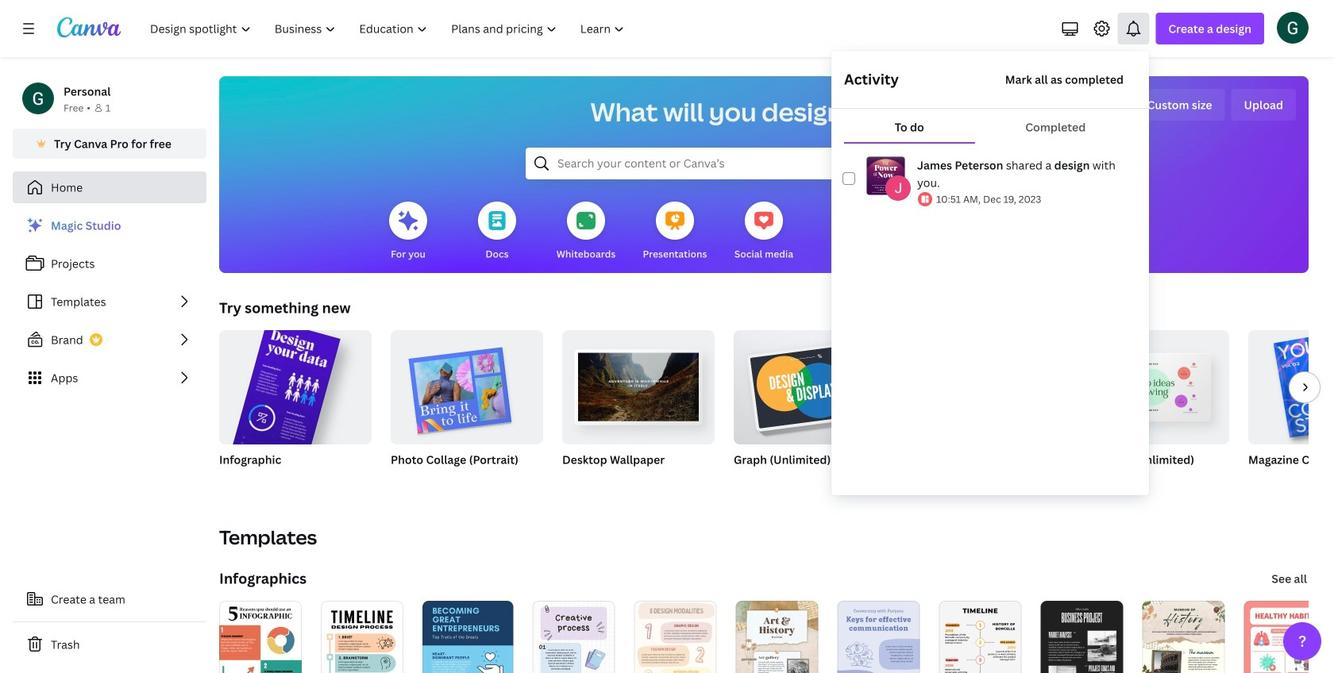 Task type: vqa. For each thing, say whether or not it's contained in the screenshot.
Color
no



Task type: locate. For each thing, give the bounding box(es) containing it.
list
[[13, 210, 207, 394]]

top level navigation element
[[140, 13, 638, 44]]

None search field
[[526, 148, 1003, 180]]

group
[[217, 319, 372, 522], [217, 319, 372, 522], [391, 324, 543, 488], [391, 324, 543, 445], [562, 324, 715, 488], [562, 324, 715, 445], [734, 330, 887, 488], [734, 330, 887, 445], [906, 330, 1058, 445], [906, 330, 1058, 445], [1077, 330, 1230, 488], [1249, 330, 1335, 488]]

Search search field
[[558, 149, 971, 179]]



Task type: describe. For each thing, give the bounding box(es) containing it.
purple monochromatic self help book cover image
[[867, 156, 906, 195]]

greg robinson image
[[1277, 12, 1309, 43]]



